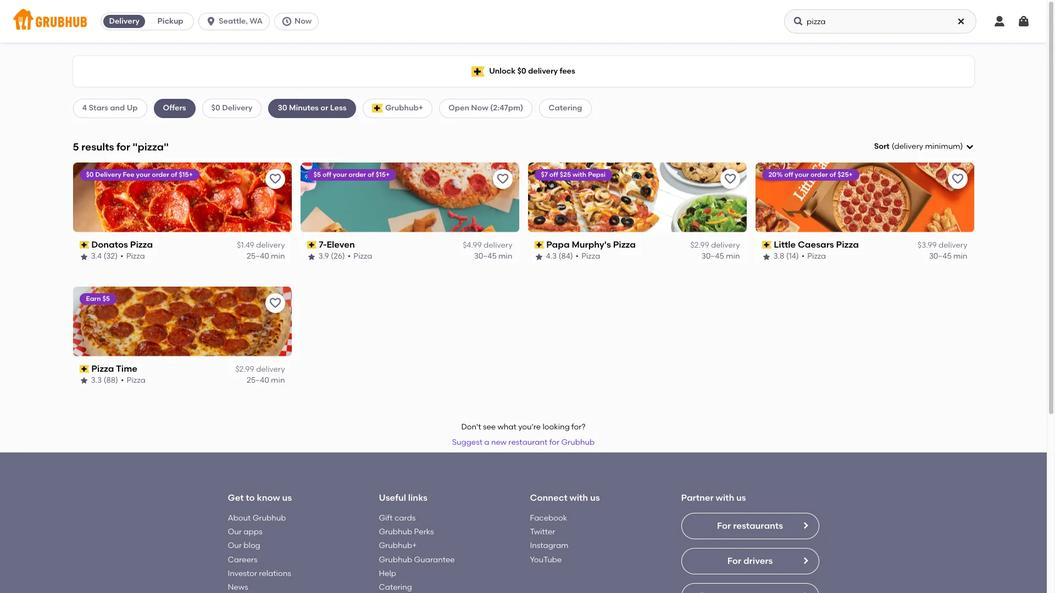 Task type: locate. For each thing, give the bounding box(es) containing it.
grubhub plus flag logo image for grubhub+
[[372, 104, 383, 113]]

star icon image left "3.9"
[[307, 253, 316, 261]]

0 horizontal spatial of
[[171, 171, 177, 178]]

1 horizontal spatial off
[[549, 171, 558, 178]]

suggest a new restaurant for grubhub
[[452, 438, 595, 447]]

for inside the for restaurants 'link'
[[717, 521, 731, 531]]

offers
[[163, 103, 186, 113]]

for
[[116, 140, 130, 153], [549, 438, 560, 447]]

partner
[[681, 493, 714, 504]]

don't
[[461, 423, 481, 432]]

2 subscription pass image from the top
[[79, 365, 89, 373]]

min for donatos pizza
[[271, 252, 285, 261]]

1 vertical spatial now
[[471, 103, 488, 113]]

2 25–40 from the top
[[247, 376, 269, 385]]

1 horizontal spatial us
[[590, 493, 600, 504]]

about
[[228, 514, 251, 523]]

7-eleven
[[319, 239, 355, 250]]

2 horizontal spatial 30–45
[[929, 252, 952, 261]]

• right (84)
[[576, 252, 579, 261]]

twitter link
[[530, 528, 555, 537]]

30–45 for little caesars pizza
[[929, 252, 952, 261]]

• pizza for time
[[121, 376, 145, 385]]

grubhub plus flag logo image left unlock
[[472, 66, 485, 77]]

1 horizontal spatial for
[[549, 438, 560, 447]]

delivery
[[528, 66, 558, 76], [894, 142, 923, 151], [256, 241, 285, 250], [484, 241, 512, 250], [711, 241, 740, 250], [939, 241, 968, 250], [256, 365, 285, 374]]

1 horizontal spatial of
[[368, 171, 374, 178]]

for down partner with us
[[717, 521, 731, 531]]

save this restaurant image for donatos pizza
[[268, 172, 282, 186]]

investor relations link
[[228, 569, 291, 579]]

right image
[[801, 521, 810, 530], [801, 557, 810, 565], [801, 592, 810, 594]]

0 vertical spatial for
[[717, 521, 731, 531]]

• for murphy's
[[576, 252, 579, 261]]

grubhub+ down grubhub perks link
[[379, 542, 417, 551]]

$5 off your order of $15+
[[314, 171, 390, 178]]

subscription pass image left donatos
[[79, 241, 89, 249]]

star icon image left 3.4
[[79, 253, 88, 261]]

about grubhub link
[[228, 514, 286, 523]]

30–45 min for papa murphy's pizza
[[702, 252, 740, 261]]

with
[[573, 171, 586, 178], [570, 493, 588, 504], [716, 493, 734, 504]]

0 vertical spatial $2.99
[[691, 241, 709, 250]]

0 vertical spatial delivery
[[109, 16, 139, 26]]

1 horizontal spatial $5
[[314, 171, 321, 178]]

youtube
[[530, 555, 562, 565]]

1 horizontal spatial $0
[[211, 103, 220, 113]]

• pizza right (26)
[[348, 252, 372, 261]]

0 vertical spatial grubhub plus flag logo image
[[472, 66, 485, 77]]

now right wa
[[295, 16, 312, 26]]

0 horizontal spatial now
[[295, 16, 312, 26]]

1 vertical spatial our
[[228, 542, 242, 551]]

1 horizontal spatial 30–45 min
[[702, 252, 740, 261]]

1 horizontal spatial order
[[349, 171, 366, 178]]

2 vertical spatial $0
[[86, 171, 94, 178]]

grubhub+ left open
[[385, 103, 423, 113]]

useful links
[[379, 493, 428, 504]]

2 of from the left
[[368, 171, 374, 178]]

3 off from the left
[[785, 171, 793, 178]]

min for papa murphy's pizza
[[726, 252, 740, 261]]

svg image
[[993, 15, 1006, 28], [1017, 15, 1030, 28], [281, 16, 292, 27], [957, 17, 966, 26], [965, 142, 974, 151]]

right image inside the for restaurants 'link'
[[801, 521, 810, 530]]

• pizza for eleven
[[348, 252, 372, 261]]

grubhub
[[561, 438, 595, 447], [253, 514, 286, 523], [379, 528, 412, 537], [379, 555, 412, 565]]

pizza right caesars
[[836, 239, 859, 250]]

5 results for "pizza" main content
[[0, 43, 1047, 594]]

• pizza down papa murphy's pizza
[[576, 252, 600, 261]]

subscription pass image left "7-" at the top left of page
[[307, 241, 317, 249]]

3 order from the left
[[811, 171, 828, 178]]

1 horizontal spatial grubhub plus flag logo image
[[472, 66, 485, 77]]

• right (32)
[[120, 252, 123, 261]]

2 your from the left
[[333, 171, 347, 178]]

• pizza down time
[[121, 376, 145, 385]]

$0 delivery fee your order of $15+
[[86, 171, 193, 178]]

2 horizontal spatial subscription pass image
[[762, 241, 772, 249]]

3 us from the left
[[736, 493, 746, 504]]

help
[[379, 569, 396, 579]]

3 of from the left
[[830, 171, 836, 178]]

5 results for "pizza"
[[73, 140, 169, 153]]

with right connect
[[570, 493, 588, 504]]

help link
[[379, 569, 396, 579]]

now inside button
[[295, 16, 312, 26]]

3 30–45 min from the left
[[929, 252, 968, 261]]

star icon image
[[79, 253, 88, 261], [307, 253, 316, 261], [534, 253, 543, 261], [762, 253, 771, 261], [79, 377, 88, 385]]

pizza right murphy's
[[613, 239, 636, 250]]

investor
[[228, 569, 257, 579]]

save this restaurant button for little caesars pizza
[[948, 169, 968, 189]]

svg image inside seattle, wa button
[[206, 16, 217, 27]]

subscription pass image
[[307, 241, 317, 249], [534, 241, 544, 249], [762, 241, 772, 249]]

2 off from the left
[[549, 171, 558, 178]]

1 horizontal spatial catering
[[549, 103, 582, 113]]

0 vertical spatial 25–40 min
[[247, 252, 285, 261]]

2 30–45 min from the left
[[702, 252, 740, 261]]

0 vertical spatial 25–40
[[247, 252, 269, 261]]

2 our from the top
[[228, 542, 242, 551]]

youtube link
[[530, 555, 562, 565]]

2 horizontal spatial off
[[785, 171, 793, 178]]

unlock
[[489, 66, 516, 76]]

2 right image from the top
[[801, 557, 810, 565]]

for inside button
[[549, 438, 560, 447]]

0 horizontal spatial $2.99 delivery
[[235, 365, 285, 374]]

for drivers link
[[681, 548, 819, 575]]

$2.99 delivery
[[691, 241, 740, 250], [235, 365, 285, 374]]

1 vertical spatial subscription pass image
[[79, 365, 89, 373]]

1 vertical spatial grubhub plus flag logo image
[[372, 104, 383, 113]]

• pizza for pizza
[[120, 252, 145, 261]]

open now (2:47pm)
[[449, 103, 523, 113]]

less
[[330, 103, 347, 113]]

us right connect
[[590, 493, 600, 504]]

1 25–40 min from the top
[[247, 252, 285, 261]]

star icon image left 3.3
[[79, 377, 88, 385]]

7-eleven logo image
[[300, 163, 519, 232]]

0 vertical spatial grubhub+
[[385, 103, 423, 113]]

0 horizontal spatial for
[[116, 140, 130, 153]]

min for pizza time
[[271, 376, 285, 385]]

little caesars pizza logo image
[[755, 163, 974, 232]]

pizza
[[130, 239, 153, 250], [613, 239, 636, 250], [836, 239, 859, 250], [126, 252, 145, 261], [354, 252, 372, 261], [582, 252, 600, 261], [807, 252, 826, 261], [91, 364, 114, 374], [127, 376, 145, 385]]

donatos pizza logo image
[[73, 163, 292, 232]]

with right partner
[[716, 493, 734, 504]]

$0 right offers
[[211, 103, 220, 113]]

$1.49 delivery
[[237, 241, 285, 250]]

0 vertical spatial now
[[295, 16, 312, 26]]

none field inside '5 results for "pizza"' main content
[[874, 141, 974, 152]]

25–40 min for donatos pizza
[[247, 252, 285, 261]]

our up careers
[[228, 542, 242, 551]]

instagram link
[[530, 542, 569, 551]]

1 25–40 from the top
[[247, 252, 269, 261]]

30–45 for 7-eleven
[[474, 252, 497, 261]]

(26)
[[331, 252, 345, 261]]

delivery left 30
[[222, 103, 253, 113]]

fee
[[123, 171, 134, 178]]

subscription pass image left papa
[[534, 241, 544, 249]]

delivery inside delivery button
[[109, 16, 139, 26]]

1 subscription pass image from the top
[[79, 241, 89, 249]]

right image inside for drivers link
[[801, 557, 810, 565]]

minimum
[[925, 142, 960, 151]]

subscription pass image for pizza time
[[79, 365, 89, 373]]

of
[[171, 171, 177, 178], [368, 171, 374, 178], [830, 171, 836, 178]]

grubhub+
[[385, 103, 423, 113], [379, 542, 417, 551]]

2 horizontal spatial $0
[[517, 66, 526, 76]]

0 vertical spatial $0
[[517, 66, 526, 76]]

and
[[110, 103, 125, 113]]

min
[[271, 252, 285, 261], [499, 252, 512, 261], [726, 252, 740, 261], [954, 252, 968, 261], [271, 376, 285, 385]]

for right results
[[116, 140, 130, 153]]

2 horizontal spatial your
[[795, 171, 809, 178]]

• pizza down donatos pizza
[[120, 252, 145, 261]]

$0 right unlock
[[517, 66, 526, 76]]

2 vertical spatial delivery
[[95, 171, 121, 178]]

0 horizontal spatial your
[[136, 171, 150, 178]]

0 horizontal spatial $15+
[[179, 171, 193, 178]]

1 right image from the top
[[801, 521, 810, 530]]

1 horizontal spatial $15+
[[376, 171, 390, 178]]

1 vertical spatial right image
[[801, 557, 810, 565]]

0 horizontal spatial off
[[323, 171, 331, 178]]

delivery for $0 delivery
[[222, 103, 253, 113]]

2 25–40 min from the top
[[247, 376, 285, 385]]

grubhub down know
[[253, 514, 286, 523]]

4.3 (84)
[[546, 252, 573, 261]]

partner with us
[[681, 493, 746, 504]]

delivery for donatos pizza
[[256, 241, 285, 250]]

25–40 min
[[247, 252, 285, 261], [247, 376, 285, 385]]

for for for drivers
[[727, 556, 741, 566]]

seattle,
[[219, 16, 248, 26]]

now
[[295, 16, 312, 26], [471, 103, 488, 113]]

1 subscription pass image from the left
[[307, 241, 317, 249]]

for inside for drivers link
[[727, 556, 741, 566]]

3.3 (88)
[[91, 376, 118, 385]]

grubhub down for?
[[561, 438, 595, 447]]

None field
[[874, 141, 974, 152]]

gift cards grubhub perks grubhub+ grubhub guarantee help catering
[[379, 514, 455, 593]]

for for for restaurants
[[717, 521, 731, 531]]

2 30–45 from the left
[[702, 252, 724, 261]]

(
[[892, 142, 894, 151]]

1 horizontal spatial your
[[333, 171, 347, 178]]

0 vertical spatial for
[[116, 140, 130, 153]]

0 horizontal spatial 30–45
[[474, 252, 497, 261]]

save this restaurant button for papa murphy's pizza
[[720, 169, 740, 189]]

subscription pass image left "pizza time"
[[79, 365, 89, 373]]

catering down fees
[[549, 103, 582, 113]]

$4.99 delivery
[[463, 241, 512, 250]]

2 subscription pass image from the left
[[534, 241, 544, 249]]

earn
[[86, 295, 101, 303]]

25–40
[[247, 252, 269, 261], [247, 376, 269, 385]]

0 vertical spatial subscription pass image
[[79, 241, 89, 249]]

star icon image for 7-eleven
[[307, 253, 316, 261]]

us up for restaurants
[[736, 493, 746, 504]]

minutes
[[289, 103, 319, 113]]

1 vertical spatial $5
[[102, 295, 110, 303]]

0 horizontal spatial grubhub plus flag logo image
[[372, 104, 383, 113]]

• right the (14)
[[802, 252, 805, 261]]

now right open
[[471, 103, 488, 113]]

none field containing sort
[[874, 141, 974, 152]]

our down the about
[[228, 528, 242, 537]]

grubhub plus flag logo image right less
[[372, 104, 383, 113]]

2 order from the left
[[349, 171, 366, 178]]

star icon image for donatos pizza
[[79, 253, 88, 261]]

right image for for restaurants
[[801, 521, 810, 530]]

1 off from the left
[[323, 171, 331, 178]]

2 us from the left
[[590, 493, 600, 504]]

1 vertical spatial catering
[[379, 583, 412, 593]]

catering down help
[[379, 583, 412, 593]]

grubhub plus flag logo image
[[472, 66, 485, 77], [372, 104, 383, 113]]

facebook link
[[530, 514, 567, 523]]

or
[[321, 103, 328, 113]]

1 horizontal spatial $2.99 delivery
[[691, 241, 740, 250]]

• pizza down caesars
[[802, 252, 826, 261]]

3 subscription pass image from the left
[[762, 241, 772, 249]]

us right know
[[282, 493, 292, 504]]

cards
[[395, 514, 416, 523]]

subscription pass image left little
[[762, 241, 772, 249]]

• right (88)
[[121, 376, 124, 385]]

caesars
[[798, 239, 834, 250]]

0 horizontal spatial $5
[[102, 295, 110, 303]]

don't see what you're looking for?
[[461, 423, 586, 432]]

0 horizontal spatial subscription pass image
[[307, 241, 317, 249]]

for down looking
[[549, 438, 560, 447]]

1 order from the left
[[152, 171, 169, 178]]

0 vertical spatial catering
[[549, 103, 582, 113]]

delivery
[[109, 16, 139, 26], [222, 103, 253, 113], [95, 171, 121, 178]]

right image for for drivers
[[801, 557, 810, 565]]

0 horizontal spatial us
[[282, 493, 292, 504]]

suggest
[[452, 438, 483, 447]]

star icon image for little caesars pizza
[[762, 253, 771, 261]]

• right (26)
[[348, 252, 351, 261]]

1 vertical spatial $2.99 delivery
[[235, 365, 285, 374]]

$0
[[517, 66, 526, 76], [211, 103, 220, 113], [86, 171, 94, 178]]

little caesars pizza
[[774, 239, 859, 250]]

1 horizontal spatial 30–45
[[702, 252, 724, 261]]

2 vertical spatial right image
[[801, 592, 810, 594]]

1 vertical spatial 25–40 min
[[247, 376, 285, 385]]

delivery left fee
[[95, 171, 121, 178]]

results
[[81, 140, 114, 153]]

3 30–45 from the left
[[929, 252, 952, 261]]

1 svg image from the left
[[206, 16, 217, 27]]

1 30–45 from the left
[[474, 252, 497, 261]]

25–40 for pizza time
[[247, 376, 269, 385]]

unlock $0 delivery fees
[[489, 66, 575, 76]]

our apps link
[[228, 528, 262, 537]]

1 vertical spatial for
[[549, 438, 560, 447]]

svg image
[[206, 16, 217, 27], [793, 16, 804, 27]]

1 horizontal spatial subscription pass image
[[534, 241, 544, 249]]

main navigation navigation
[[0, 0, 1047, 43]]

connect
[[530, 493, 568, 504]]

2 horizontal spatial 30–45 min
[[929, 252, 968, 261]]

subscription pass image
[[79, 241, 89, 249], [79, 365, 89, 373]]

2 horizontal spatial order
[[811, 171, 828, 178]]

us for partner with us
[[736, 493, 746, 504]]

1 $15+ from the left
[[179, 171, 193, 178]]

1 vertical spatial for
[[727, 556, 741, 566]]

1 30–45 min from the left
[[474, 252, 512, 261]]

0 horizontal spatial svg image
[[206, 16, 217, 27]]

0 horizontal spatial $2.99
[[235, 365, 254, 374]]

0 vertical spatial $5
[[314, 171, 321, 178]]

fees
[[560, 66, 575, 76]]

0 vertical spatial right image
[[801, 521, 810, 530]]

save this restaurant image
[[496, 172, 509, 186]]

subscription pass image for papa murphy's pizza
[[534, 241, 544, 249]]

for left drivers
[[727, 556, 741, 566]]

1 horizontal spatial now
[[471, 103, 488, 113]]

save this restaurant button for 7-eleven
[[493, 169, 512, 189]]

grubhub down grubhub+ link
[[379, 555, 412, 565]]

0 horizontal spatial catering
[[379, 583, 412, 593]]

star icon image left 4.3 on the right top of page
[[534, 253, 543, 261]]

us
[[282, 493, 292, 504], [590, 493, 600, 504], [736, 493, 746, 504]]

(88)
[[104, 376, 118, 385]]

0 vertical spatial our
[[228, 528, 242, 537]]

1 vertical spatial $2.99
[[235, 365, 254, 374]]

• for pizza
[[120, 252, 123, 261]]

$0 down results
[[86, 171, 94, 178]]

delivery left pickup
[[109, 16, 139, 26]]

2 horizontal spatial us
[[736, 493, 746, 504]]

careers link
[[228, 555, 258, 565]]

3 your from the left
[[795, 171, 809, 178]]

1 vertical spatial 25–40
[[247, 376, 269, 385]]

for drivers
[[727, 556, 773, 566]]

save this restaurant image
[[268, 172, 282, 186], [724, 172, 737, 186], [951, 172, 964, 186], [268, 297, 282, 310]]

subscription pass image for 7-eleven
[[307, 241, 317, 249]]

now inside '5 results for "pizza"' main content
[[471, 103, 488, 113]]

1 vertical spatial $0
[[211, 103, 220, 113]]

0 horizontal spatial 30–45 min
[[474, 252, 512, 261]]

1 vertical spatial grubhub+
[[379, 542, 417, 551]]

0 horizontal spatial $0
[[86, 171, 94, 178]]

grubhub down the gift cards link
[[379, 528, 412, 537]]

1 horizontal spatial svg image
[[793, 16, 804, 27]]

1 horizontal spatial $2.99
[[691, 241, 709, 250]]

1 vertical spatial delivery
[[222, 103, 253, 113]]

save this restaurant image for papa murphy's pizza
[[724, 172, 737, 186]]

pickup button
[[147, 13, 194, 30]]

star icon image left 3.8
[[762, 253, 771, 261]]

2 horizontal spatial of
[[830, 171, 836, 178]]

• for time
[[121, 376, 124, 385]]

murphy's
[[572, 239, 611, 250]]

$2.99 for pizza time
[[235, 365, 254, 374]]

apps
[[244, 528, 262, 537]]

$2.99 delivery for papa murphy's pizza
[[691, 241, 740, 250]]

0 vertical spatial $2.99 delivery
[[691, 241, 740, 250]]

0 horizontal spatial order
[[152, 171, 169, 178]]



Task type: describe. For each thing, give the bounding box(es) containing it.
order for little caesars pizza
[[811, 171, 828, 178]]

catering link
[[379, 583, 412, 593]]

twitter
[[530, 528, 555, 537]]

papa murphy's pizza
[[546, 239, 636, 250]]

4
[[82, 103, 87, 113]]

news link
[[228, 583, 248, 593]]

• for caesars
[[802, 252, 805, 261]]

get to know us
[[228, 493, 292, 504]]

news
[[228, 583, 248, 593]]

careers
[[228, 555, 258, 565]]

delivery for papa murphy's pizza
[[711, 241, 740, 250]]

with for partner
[[716, 493, 734, 504]]

donatos
[[91, 239, 128, 250]]

us for connect with us
[[590, 493, 600, 504]]

grubhub inside about grubhub our apps our blog careers investor relations news
[[253, 514, 286, 523]]

wa
[[250, 16, 263, 26]]

Search for food, convenience, alcohol... search field
[[784, 9, 977, 34]]

3.3
[[91, 376, 102, 385]]

star icon image for papa murphy's pizza
[[534, 253, 543, 261]]

$3.99
[[918, 241, 937, 250]]

25–40 min for pizza time
[[247, 376, 285, 385]]

grubhub perks link
[[379, 528, 434, 537]]

delivery for pizza time
[[256, 365, 285, 374]]

• pizza for murphy's
[[576, 252, 600, 261]]

min for 7-eleven
[[499, 252, 512, 261]]

pizza right (26)
[[354, 252, 372, 261]]

what
[[498, 423, 517, 432]]

pizza right donatos
[[130, 239, 153, 250]]

(14)
[[786, 252, 799, 261]]

3 right image from the top
[[801, 592, 810, 594]]

of for 7-
[[368, 171, 374, 178]]

3.9
[[318, 252, 329, 261]]

sort
[[874, 142, 890, 151]]

your for little caesars pizza
[[795, 171, 809, 178]]

get
[[228, 493, 244, 504]]

pizza up 3.3 (88)
[[91, 364, 114, 374]]

seattle, wa button
[[198, 13, 274, 30]]

eleven
[[327, 239, 355, 250]]

pizza down donatos pizza
[[126, 252, 145, 261]]

2 $15+ from the left
[[376, 171, 390, 178]]

$2.99 delivery for pizza time
[[235, 365, 285, 374]]

your for 7-eleven
[[333, 171, 347, 178]]

pizza down time
[[127, 376, 145, 385]]

$0 for $0 delivery
[[211, 103, 220, 113]]

$0 for $0 delivery fee your order of $15+
[[86, 171, 94, 178]]

grubhub+ link
[[379, 542, 417, 551]]

you're
[[518, 423, 541, 432]]

3.8
[[774, 252, 784, 261]]

suggest a new restaurant for grubhub button
[[447, 433, 600, 453]]

(84)
[[559, 252, 573, 261]]

pepsi
[[588, 171, 606, 178]]

min for little caesars pizza
[[954, 252, 968, 261]]

pizza down papa murphy's pizza
[[582, 252, 600, 261]]

delivery for $0 delivery fee your order of $15+
[[95, 171, 121, 178]]

1 us from the left
[[282, 493, 292, 504]]

with for connect
[[570, 493, 588, 504]]

order for 7-eleven
[[349, 171, 366, 178]]

earn $5
[[86, 295, 110, 303]]

see
[[483, 423, 496, 432]]

useful
[[379, 493, 406, 504]]

off for papa
[[549, 171, 558, 178]]

grubhub guarantee link
[[379, 555, 455, 565]]

delivery for 7-eleven
[[484, 241, 512, 250]]

30–45 for papa murphy's pizza
[[702, 252, 724, 261]]

save this restaurant image for pizza time
[[268, 297, 282, 310]]

facebook twitter instagram youtube
[[530, 514, 569, 565]]

pizza time
[[91, 364, 137, 374]]

subscription pass image for donatos pizza
[[79, 241, 89, 249]]

3.4
[[91, 252, 102, 261]]

for restaurants link
[[681, 513, 819, 540]]

20% off your order of $25+
[[769, 171, 853, 178]]

3.4 (32)
[[91, 252, 118, 261]]

drivers
[[744, 556, 773, 566]]

2 svg image from the left
[[793, 16, 804, 27]]

pizza time logo image
[[73, 287, 292, 356]]

1 our from the top
[[228, 528, 242, 537]]

papa murphy's pizza logo image
[[528, 163, 747, 232]]

subscription pass image for little caesars pizza
[[762, 241, 772, 249]]

25–40 for donatos pizza
[[247, 252, 269, 261]]

off for little
[[785, 171, 793, 178]]

30–45 min for 7-eleven
[[474, 252, 512, 261]]

30–45 min for little caesars pizza
[[929, 252, 968, 261]]

relations
[[259, 569, 291, 579]]

time
[[116, 364, 137, 374]]

to
[[246, 493, 255, 504]]

$7 off $25 with pepsi
[[541, 171, 606, 178]]

$2.99 for papa murphy's pizza
[[691, 241, 709, 250]]

off for 7-
[[323, 171, 331, 178]]

looking
[[543, 423, 570, 432]]

grubhub plus flag logo image for unlock $0 delivery fees
[[472, 66, 485, 77]]

star icon image for pizza time
[[79, 377, 88, 385]]

catering inside gift cards grubhub perks grubhub+ grubhub guarantee help catering
[[379, 583, 412, 593]]

30
[[278, 103, 287, 113]]

connect with us
[[530, 493, 600, 504]]

• for eleven
[[348, 252, 351, 261]]

delivery for little caesars pizza
[[939, 241, 968, 250]]

now button
[[274, 13, 323, 30]]

pickup
[[158, 16, 183, 26]]

know
[[257, 493, 280, 504]]

perks
[[414, 528, 434, 537]]

for?
[[572, 423, 586, 432]]

gift
[[379, 514, 393, 523]]

$3.99 delivery
[[918, 241, 968, 250]]

$25+
[[838, 171, 853, 178]]

a
[[484, 438, 489, 447]]

about grubhub our apps our blog careers investor relations news
[[228, 514, 291, 593]]

$7
[[541, 171, 548, 178]]

30 minutes or less
[[278, 103, 347, 113]]

"pizza"
[[133, 140, 169, 153]]

grubhub inside button
[[561, 438, 595, 447]]

restaurants
[[733, 521, 783, 531]]

$0 delivery
[[211, 103, 253, 113]]

save this restaurant image for little caesars pizza
[[951, 172, 964, 186]]

grubhub+ inside gift cards grubhub perks grubhub+ grubhub guarantee help catering
[[379, 542, 417, 551]]

blog
[[244, 542, 260, 551]]

restaurant
[[509, 438, 548, 447]]

pizza down little caesars pizza at top
[[807, 252, 826, 261]]

our blog link
[[228, 542, 260, 551]]

1 your from the left
[[136, 171, 150, 178]]

sort ( delivery minimum )
[[874, 142, 963, 151]]

(32)
[[104, 252, 118, 261]]

with right $25
[[573, 171, 586, 178]]

3.8 (14)
[[774, 252, 799, 261]]

donatos pizza
[[91, 239, 153, 250]]

save this restaurant button for donatos pizza
[[265, 169, 285, 189]]

$25
[[560, 171, 571, 178]]

• pizza for caesars
[[802, 252, 826, 261]]

of for little
[[830, 171, 836, 178]]

5
[[73, 140, 79, 153]]

save this restaurant button for pizza time
[[265, 293, 285, 313]]

instagram
[[530, 542, 569, 551]]

svg image inside now button
[[281, 16, 292, 27]]

1 of from the left
[[171, 171, 177, 178]]



Task type: vqa. For each thing, say whether or not it's contained in the screenshot.


